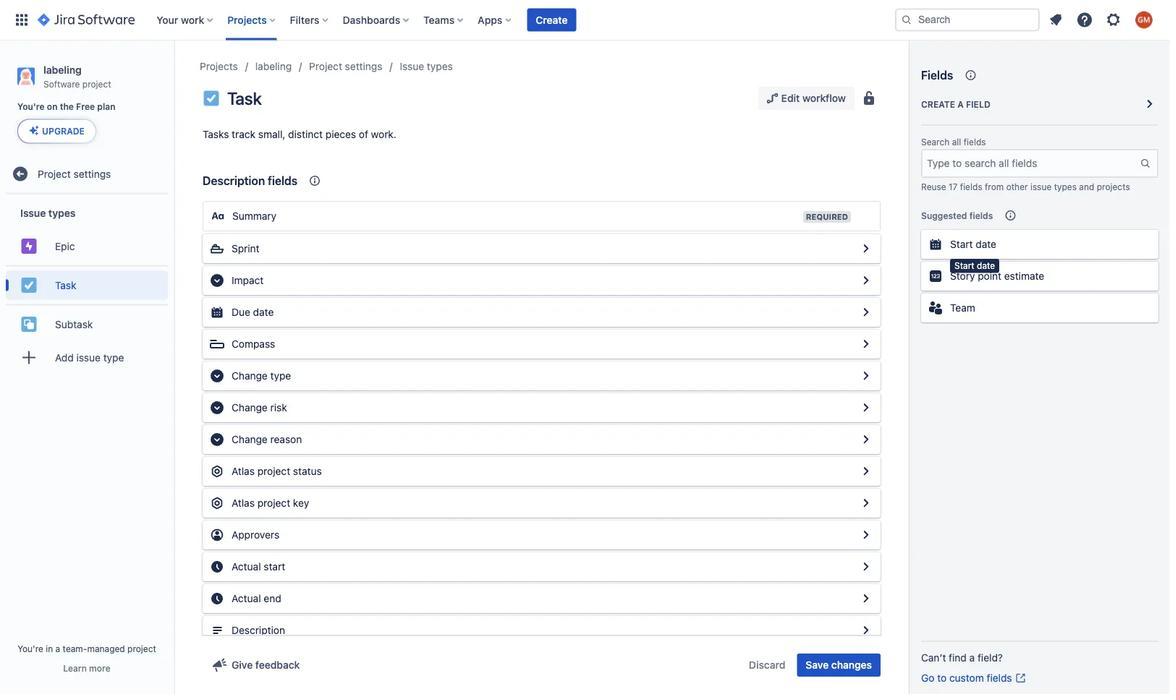 Task type: vqa. For each thing, say whether or not it's contained in the screenshot.
the Hint: type "Cmd+Shift+J" in the editor to quickly access this dialog.
no



Task type: locate. For each thing, give the bounding box(es) containing it.
1 vertical spatial project settings
[[38, 168, 111, 180]]

atlas inside "atlas project key" button
[[232, 497, 255, 509]]

1 horizontal spatial create
[[921, 99, 955, 109]]

1 vertical spatial project settings link
[[6, 159, 168, 188]]

edit workflow button
[[758, 87, 855, 110]]

1 horizontal spatial issue types
[[400, 60, 453, 72]]

2 actual from the top
[[232, 593, 261, 605]]

atlas inside the atlas project status button
[[232, 466, 255, 478]]

1 horizontal spatial project
[[309, 60, 342, 72]]

1 atlas from the top
[[232, 466, 255, 478]]

0 horizontal spatial type
[[103, 352, 124, 364]]

0 vertical spatial date
[[976, 238, 996, 250]]

actual left start
[[232, 561, 261, 573]]

4 open field configuration image from the top
[[857, 431, 875, 449]]

1 vertical spatial create
[[921, 99, 955, 109]]

apps button
[[473, 8, 517, 31]]

1 open field configuration image from the top
[[857, 240, 875, 258]]

1 vertical spatial projects
[[200, 60, 238, 72]]

description
[[203, 174, 265, 188], [232, 625, 285, 637]]

to
[[937, 673, 947, 684]]

task right issue type icon
[[227, 88, 262, 109]]

1 vertical spatial description
[[232, 625, 285, 637]]

issue right other
[[1030, 182, 1052, 192]]

date inside tooltip
[[977, 261, 995, 271]]

atlas down change reason
[[232, 466, 255, 478]]

your
[[156, 14, 178, 26]]

0 horizontal spatial project
[[38, 168, 71, 180]]

create a field
[[921, 99, 990, 109]]

projects inside popup button
[[227, 14, 267, 26]]

create
[[536, 14, 568, 26], [921, 99, 955, 109]]

team button
[[921, 294, 1158, 323]]

1 horizontal spatial types
[[427, 60, 453, 72]]

give feedback
[[232, 660, 300, 671]]

description fields
[[203, 174, 297, 188]]

subtask link
[[6, 310, 168, 339]]

1 vertical spatial issue
[[76, 352, 101, 364]]

0 vertical spatial atlas
[[232, 466, 255, 478]]

create down fields
[[921, 99, 955, 109]]

open field configuration image inside 'change risk' button
[[857, 399, 875, 417]]

project settings down dashboards
[[309, 60, 382, 72]]

0 vertical spatial change
[[232, 370, 268, 382]]

2 vertical spatial types
[[48, 207, 76, 219]]

tasks
[[203, 128, 229, 140]]

epic link
[[6, 232, 168, 261]]

managed
[[87, 644, 125, 654]]

change risk
[[232, 402, 287, 414]]

description down actual end
[[232, 625, 285, 637]]

open field configuration image inside compass button
[[857, 336, 875, 353]]

date right due
[[253, 306, 274, 318]]

more information about the suggested fields image
[[1002, 207, 1019, 224]]

open field configuration image inside actual start button
[[857, 559, 875, 576]]

8 open field configuration image from the top
[[857, 622, 875, 640]]

custom
[[949, 673, 984, 684]]

3 open field configuration image from the top
[[857, 368, 875, 385]]

task inside group
[[55, 279, 76, 291]]

1 change from the top
[[232, 370, 268, 382]]

1 vertical spatial issue types
[[20, 207, 76, 219]]

free
[[76, 102, 95, 112]]

open field configuration image inside change reason button
[[857, 431, 875, 449]]

start date
[[950, 238, 996, 250], [954, 261, 995, 271]]

start date up 'start date' tooltip
[[950, 238, 996, 250]]

settings image
[[1105, 11, 1122, 29]]

actual for actual end
[[232, 593, 261, 605]]

a right in at the bottom left
[[55, 644, 60, 654]]

projects up labeling link
[[227, 14, 267, 26]]

0 horizontal spatial issue
[[20, 207, 46, 219]]

atlas for atlas project status
[[232, 466, 255, 478]]

project inside labeling software project
[[82, 79, 111, 89]]

0 vertical spatial project settings
[[309, 60, 382, 72]]

open field configuration image inside approvers button
[[857, 527, 875, 544]]

a for you're in a team-managed project
[[55, 644, 60, 654]]

go to custom fields link
[[921, 671, 1026, 686]]

no restrictions image
[[860, 90, 878, 107]]

2 vertical spatial date
[[253, 306, 274, 318]]

3 change from the top
[[232, 434, 268, 446]]

1 vertical spatial project
[[38, 168, 71, 180]]

labeling up the software at the top of the page
[[43, 64, 82, 76]]

1 horizontal spatial project settings link
[[309, 58, 382, 75]]

1 you're from the top
[[17, 102, 45, 112]]

in
[[46, 644, 53, 654]]

type down subtask 'link'
[[103, 352, 124, 364]]

actual start button
[[203, 553, 881, 582]]

0 vertical spatial actual
[[232, 561, 261, 573]]

Type to search all fields text field
[[923, 151, 1140, 177]]

1 open field configuration image from the top
[[857, 272, 875, 289]]

settings down 'upgrade'
[[73, 168, 111, 180]]

open field configuration image for risk
[[857, 399, 875, 417]]

start
[[950, 238, 973, 250], [954, 261, 974, 271]]

you're left on
[[17, 102, 45, 112]]

0 horizontal spatial types
[[48, 207, 76, 219]]

learn more
[[63, 664, 110, 674]]

issue up epic link
[[20, 207, 46, 219]]

feedback
[[255, 660, 300, 671]]

1 horizontal spatial task
[[227, 88, 262, 109]]

2 horizontal spatial a
[[969, 652, 975, 664]]

project settings link down 'upgrade'
[[6, 159, 168, 188]]

0 vertical spatial start
[[950, 238, 973, 250]]

group
[[6, 194, 168, 381]]

fields left more information about the context fields "icon"
[[268, 174, 297, 188]]

dashboards button
[[338, 8, 415, 31]]

0 vertical spatial description
[[203, 174, 265, 188]]

1 vertical spatial type
[[270, 370, 291, 382]]

types down teams
[[427, 60, 453, 72]]

and
[[1079, 182, 1094, 192]]

1 vertical spatial date
[[977, 261, 995, 271]]

banner
[[0, 0, 1170, 41]]

0 vertical spatial issue
[[1030, 182, 1052, 192]]

task down the epic
[[55, 279, 76, 291]]

labeling down the projects popup button
[[255, 60, 292, 72]]

2 change from the top
[[232, 402, 268, 414]]

4 open field configuration image from the top
[[857, 495, 875, 512]]

0 horizontal spatial task
[[55, 279, 76, 291]]

6 open field configuration image from the top
[[857, 527, 875, 544]]

issue types down teams
[[400, 60, 453, 72]]

date inside button
[[976, 238, 996, 250]]

1 vertical spatial settings
[[73, 168, 111, 180]]

the
[[60, 102, 74, 112]]

due date
[[232, 306, 274, 318]]

project
[[82, 79, 111, 89], [257, 466, 290, 478], [257, 497, 290, 509], [127, 644, 156, 654]]

1 vertical spatial actual
[[232, 593, 261, 605]]

find
[[949, 652, 967, 664]]

1 horizontal spatial settings
[[345, 60, 382, 72]]

track
[[232, 128, 255, 140]]

2 open field configuration image from the top
[[857, 336, 875, 353]]

change
[[232, 370, 268, 382], [232, 402, 268, 414], [232, 434, 268, 446]]

project settings
[[309, 60, 382, 72], [38, 168, 111, 180]]

settings
[[345, 60, 382, 72], [73, 168, 111, 180]]

open field configuration image inside change type button
[[857, 368, 875, 385]]

0 vertical spatial start date
[[950, 238, 996, 250]]

fields right 17 at top right
[[960, 182, 982, 192]]

open field configuration image inside description button
[[857, 622, 875, 640]]

date right story
[[977, 261, 995, 271]]

open field configuration image
[[857, 240, 875, 258], [857, 304, 875, 321], [857, 399, 875, 417], [857, 495, 875, 512], [857, 590, 875, 608]]

7 open field configuration image from the top
[[857, 559, 875, 576]]

open field configuration image inside "atlas project key" button
[[857, 495, 875, 512]]

1 vertical spatial start
[[954, 261, 974, 271]]

open field configuration image
[[857, 272, 875, 289], [857, 336, 875, 353], [857, 368, 875, 385], [857, 431, 875, 449], [857, 463, 875, 480], [857, 527, 875, 544], [857, 559, 875, 576], [857, 622, 875, 640]]

1 vertical spatial you're
[[17, 644, 43, 654]]

start
[[264, 561, 285, 573]]

open field configuration image inside actual end button
[[857, 590, 875, 608]]

1 vertical spatial change
[[232, 402, 268, 414]]

0 horizontal spatial settings
[[73, 168, 111, 180]]

issue inside issue types link
[[400, 60, 424, 72]]

open field configuration image inside the impact 'button'
[[857, 272, 875, 289]]

type up risk
[[270, 370, 291, 382]]

0 horizontal spatial labeling
[[43, 64, 82, 76]]

atlas project key button
[[203, 489, 881, 518]]

date inside button
[[253, 306, 274, 318]]

5 open field configuration image from the top
[[857, 590, 875, 608]]

actual left end
[[232, 593, 261, 605]]

labeling inside labeling software project
[[43, 64, 82, 76]]

settings down dashboards
[[345, 60, 382, 72]]

0 horizontal spatial a
[[55, 644, 60, 654]]

compass
[[232, 338, 275, 350]]

workflow
[[802, 92, 846, 104]]

give
[[232, 660, 253, 671]]

you're left in at the bottom left
[[17, 644, 43, 654]]

description inside button
[[232, 625, 285, 637]]

1 vertical spatial task
[[55, 279, 76, 291]]

0 vertical spatial project settings link
[[309, 58, 382, 75]]

team-
[[63, 644, 87, 654]]

suggested
[[921, 211, 967, 221]]

0 horizontal spatial issue
[[76, 352, 101, 364]]

learn
[[63, 664, 87, 674]]

5 open field configuration image from the top
[[857, 463, 875, 480]]

reason
[[270, 434, 302, 446]]

0 horizontal spatial create
[[536, 14, 568, 26]]

story
[[950, 270, 975, 282]]

project settings link down dashboards
[[309, 58, 382, 75]]

1 actual from the top
[[232, 561, 261, 573]]

change down 'change risk' on the left of page
[[232, 434, 268, 446]]

atlas up the approvers
[[232, 497, 255, 509]]

create right apps popup button
[[536, 14, 568, 26]]

start up 'start date' tooltip
[[950, 238, 973, 250]]

projects
[[227, 14, 267, 26], [200, 60, 238, 72]]

project up plan
[[82, 79, 111, 89]]

small,
[[258, 128, 285, 140]]

from
[[985, 182, 1004, 192]]

primary element
[[9, 0, 895, 40]]

issue type icon image
[[203, 90, 220, 107]]

description up summary
[[203, 174, 265, 188]]

start date up team
[[954, 261, 995, 271]]

labeling for labeling
[[255, 60, 292, 72]]

1 horizontal spatial project settings
[[309, 60, 382, 72]]

this link will be opened in a new tab image
[[1015, 673, 1026, 684]]

2 you're from the top
[[17, 644, 43, 654]]

types left and
[[1054, 182, 1077, 192]]

teams button
[[419, 8, 469, 31]]

0 vertical spatial you're
[[17, 102, 45, 112]]

open field configuration image for actual start
[[857, 559, 875, 576]]

can't
[[921, 652, 946, 664]]

date for due date button
[[253, 306, 274, 318]]

0 horizontal spatial project settings
[[38, 168, 111, 180]]

plan
[[97, 102, 115, 112]]

project down upgrade button
[[38, 168, 71, 180]]

task link
[[6, 271, 168, 300]]

discard
[[749, 660, 785, 671]]

project down filters dropdown button
[[309, 60, 342, 72]]

jira software image
[[38, 11, 135, 29], [38, 11, 135, 29]]

due
[[232, 306, 250, 318]]

2 horizontal spatial types
[[1054, 182, 1077, 192]]

create button
[[527, 8, 576, 31]]

approvers button
[[203, 521, 881, 550]]

change down 'compass'
[[232, 370, 268, 382]]

open field configuration image inside the atlas project status button
[[857, 463, 875, 480]]

change risk button
[[203, 394, 881, 423]]

issue types up the epic
[[20, 207, 76, 219]]

your profile and settings image
[[1135, 11, 1153, 29]]

1 vertical spatial start date
[[954, 261, 995, 271]]

group containing issue types
[[6, 194, 168, 381]]

2 atlas from the top
[[232, 497, 255, 509]]

a left field
[[957, 99, 964, 109]]

issue
[[400, 60, 424, 72], [20, 207, 46, 219]]

create inside "create" button
[[536, 14, 568, 26]]

projects up issue type icon
[[200, 60, 238, 72]]

epic
[[55, 240, 75, 252]]

0 vertical spatial projects
[[227, 14, 267, 26]]

change left risk
[[232, 402, 268, 414]]

1 horizontal spatial labeling
[[255, 60, 292, 72]]

required
[[806, 212, 848, 222]]

start left point
[[954, 261, 974, 271]]

other
[[1006, 182, 1028, 192]]

project settings link
[[309, 58, 382, 75], [6, 159, 168, 188]]

0 vertical spatial task
[[227, 88, 262, 109]]

fields
[[921, 68, 953, 82]]

Search field
[[895, 8, 1040, 31]]

0 vertical spatial issue
[[400, 60, 424, 72]]

discard button
[[740, 654, 794, 677]]

2 open field configuration image from the top
[[857, 304, 875, 321]]

task group
[[6, 265, 168, 304]]

3 open field configuration image from the top
[[857, 399, 875, 417]]

open field configuration image inside due date button
[[857, 304, 875, 321]]

issue
[[1030, 182, 1052, 192], [76, 352, 101, 364]]

issue right add
[[76, 352, 101, 364]]

1 horizontal spatial issue
[[400, 60, 424, 72]]

fields right "all"
[[964, 137, 986, 147]]

project settings down 'upgrade'
[[38, 168, 111, 180]]

date up 'start date' tooltip
[[976, 238, 996, 250]]

actual start
[[232, 561, 285, 573]]

issue down teams
[[400, 60, 424, 72]]

0 horizontal spatial project settings link
[[6, 159, 168, 188]]

0 vertical spatial create
[[536, 14, 568, 26]]

a right find
[[969, 652, 975, 664]]

2 vertical spatial change
[[232, 434, 268, 446]]

learn more button
[[63, 663, 110, 674]]

change type
[[232, 370, 291, 382]]

issue types
[[400, 60, 453, 72], [20, 207, 76, 219]]

end
[[264, 593, 281, 605]]

you're
[[17, 102, 45, 112], [17, 644, 43, 654]]

atlas for atlas project key
[[232, 497, 255, 509]]

projects for the projects popup button
[[227, 14, 267, 26]]

tasks track small, distinct pieces of work.
[[203, 128, 396, 140]]

start date inside tooltip
[[954, 261, 995, 271]]

more information about the context fields image
[[306, 172, 324, 190]]

types up the epic
[[48, 207, 76, 219]]

1 vertical spatial atlas
[[232, 497, 255, 509]]



Task type: describe. For each thing, give the bounding box(es) containing it.
more information about the fields image
[[962, 67, 979, 84]]

notifications image
[[1047, 11, 1064, 29]]

1 horizontal spatial issue
[[1030, 182, 1052, 192]]

your work button
[[152, 8, 219, 31]]

0 vertical spatial project
[[309, 60, 342, 72]]

17
[[949, 182, 958, 192]]

your work
[[156, 14, 204, 26]]

you're on the free plan
[[17, 102, 115, 112]]

open field configuration image for change reason
[[857, 431, 875, 449]]

reuse
[[921, 182, 946, 192]]

date for start date button
[[976, 238, 996, 250]]

compass button
[[203, 330, 881, 359]]

0 horizontal spatial issue types
[[20, 207, 76, 219]]

projects link
[[200, 58, 238, 75]]

1 horizontal spatial type
[[270, 370, 291, 382]]

approvers
[[232, 529, 279, 541]]

change for change reason
[[232, 434, 268, 446]]

sidebar navigation image
[[158, 58, 190, 87]]

sprint
[[232, 243, 259, 255]]

open field configuration image inside 'sprint' button
[[857, 240, 875, 258]]

of
[[359, 128, 368, 140]]

search all fields
[[921, 137, 986, 147]]

issue inside button
[[76, 352, 101, 364]]

project settings inside project settings link
[[38, 168, 111, 180]]

upgrade button
[[18, 120, 95, 143]]

pieces
[[325, 128, 356, 140]]

1 vertical spatial types
[[1054, 182, 1077, 192]]

labeling for labeling software project
[[43, 64, 82, 76]]

create for create
[[536, 14, 568, 26]]

projects for projects link
[[200, 60, 238, 72]]

1 horizontal spatial a
[[957, 99, 964, 109]]

sprint button
[[203, 234, 881, 263]]

projects
[[1097, 182, 1130, 192]]

story point estimate button
[[921, 262, 1158, 291]]

actual end
[[232, 593, 281, 605]]

open field configuration image for description
[[857, 622, 875, 640]]

labeling link
[[255, 58, 292, 75]]

give feedback button
[[203, 654, 309, 677]]

can't find a field?
[[921, 652, 1003, 664]]

project left key
[[257, 497, 290, 509]]

distinct
[[288, 128, 323, 140]]

open field configuration image for change type
[[857, 368, 875, 385]]

description for description fields
[[203, 174, 265, 188]]

change for change risk
[[232, 402, 268, 414]]

you're in a team-managed project
[[17, 644, 156, 654]]

description for description
[[232, 625, 285, 637]]

estimate
[[1004, 270, 1044, 282]]

fields left the more information about the suggested fields icon
[[969, 211, 993, 221]]

project right managed
[[127, 644, 156, 654]]

open field configuration image for date
[[857, 304, 875, 321]]

work.
[[371, 128, 396, 140]]

start inside button
[[950, 238, 973, 250]]

you're for you're in a team-managed project
[[17, 644, 43, 654]]

create for create a field
[[921, 99, 955, 109]]

go to custom fields
[[921, 673, 1012, 684]]

impact
[[232, 275, 264, 287]]

a for can't find a field?
[[969, 652, 975, 664]]

0 vertical spatial settings
[[345, 60, 382, 72]]

impact button
[[203, 266, 881, 295]]

due date button
[[203, 298, 881, 327]]

banner containing your work
[[0, 0, 1170, 41]]

risk
[[270, 402, 287, 414]]

help image
[[1076, 11, 1093, 29]]

start inside tooltip
[[954, 261, 974, 271]]

search image
[[901, 14, 912, 26]]

edit
[[781, 92, 800, 104]]

project up "atlas project key"
[[257, 466, 290, 478]]

open field configuration image for atlas project status
[[857, 463, 875, 480]]

field
[[966, 99, 990, 109]]

add issue type button
[[6, 343, 168, 372]]

change reason button
[[203, 425, 881, 454]]

you're for you're on the free plan
[[17, 102, 45, 112]]

filters button
[[286, 8, 334, 31]]

subtask
[[55, 318, 93, 330]]

upgrade
[[42, 126, 85, 136]]

filters
[[290, 14, 320, 26]]

atlas project key
[[232, 497, 309, 509]]

0 vertical spatial type
[[103, 352, 124, 364]]

team
[[950, 302, 975, 314]]

add issue type
[[55, 352, 124, 364]]

open field configuration image for end
[[857, 590, 875, 608]]

actual for actual start
[[232, 561, 261, 573]]

go
[[921, 673, 934, 684]]

status
[[293, 466, 322, 478]]

atlas project status button
[[203, 457, 881, 486]]

atlas project status
[[232, 466, 322, 478]]

open field configuration image for impact
[[857, 272, 875, 289]]

fields left this link will be opened in a new tab image
[[987, 673, 1012, 684]]

reuse 17 fields from other issue types and projects
[[921, 182, 1130, 192]]

actual end button
[[203, 585, 881, 614]]

add
[[55, 352, 74, 364]]

0 vertical spatial types
[[427, 60, 453, 72]]

0 vertical spatial issue types
[[400, 60, 453, 72]]

appswitcher icon image
[[13, 11, 30, 29]]

start date tooltip
[[950, 259, 999, 273]]

change for change type
[[232, 370, 268, 382]]

dashboards
[[343, 14, 400, 26]]

key
[[293, 497, 309, 509]]

issue types link
[[400, 58, 453, 75]]

story point estimate
[[950, 270, 1044, 282]]

labeling software project
[[43, 64, 111, 89]]

open field configuration image for approvers
[[857, 527, 875, 544]]

change reason
[[232, 434, 302, 446]]

changes
[[831, 660, 872, 671]]

edit workflow
[[781, 92, 846, 104]]

software
[[43, 79, 80, 89]]

search
[[921, 137, 950, 147]]

change type button
[[203, 362, 881, 391]]

teams
[[423, 14, 455, 26]]

add issue type image
[[20, 349, 38, 366]]

apps
[[478, 14, 502, 26]]

save
[[806, 660, 829, 671]]

on
[[47, 102, 58, 112]]

1 vertical spatial issue
[[20, 207, 46, 219]]

start date inside button
[[950, 238, 996, 250]]

suggested fields
[[921, 211, 993, 221]]

projects button
[[223, 8, 281, 31]]

open field configuration image for compass
[[857, 336, 875, 353]]

open field configuration image for project
[[857, 495, 875, 512]]



